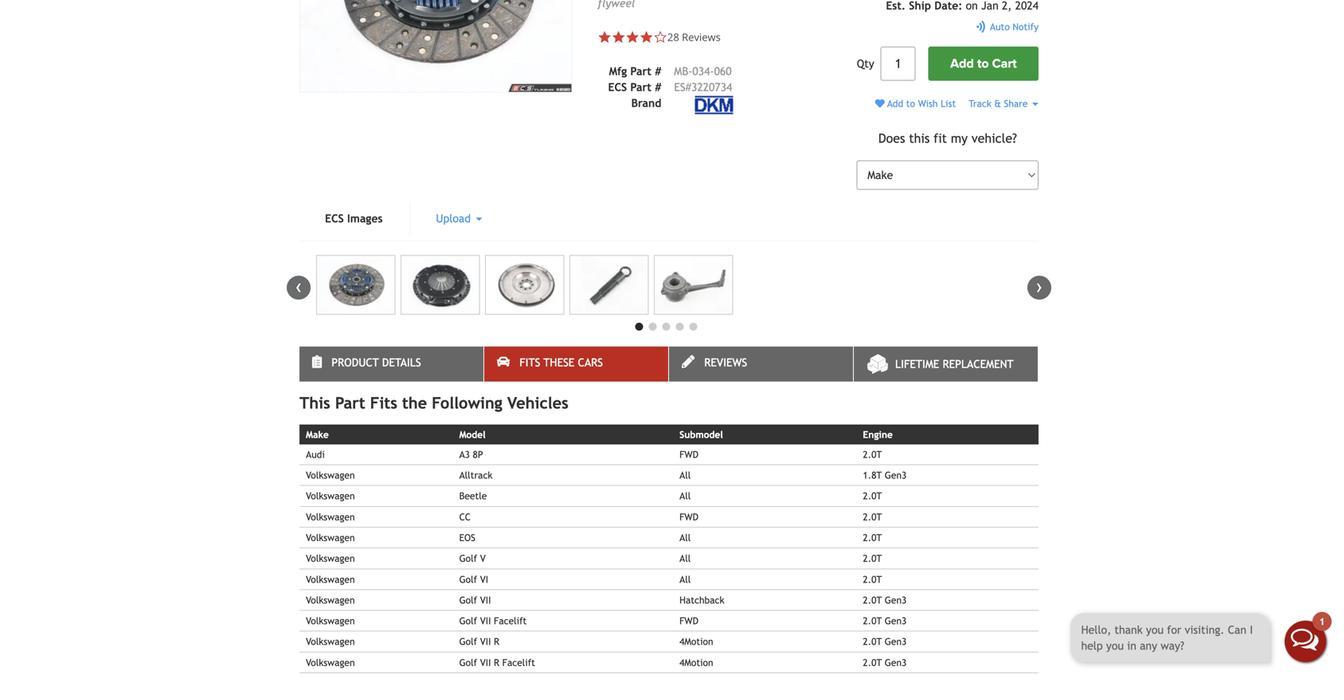 Task type: describe. For each thing, give the bounding box(es) containing it.
volkswagen for golf vi
[[306, 574, 355, 585]]

golf for golf vii facelift
[[459, 616, 477, 627]]

# inside the mb-034-060 ecs part #
[[655, 81, 662, 94]]

fits these cars link
[[484, 347, 668, 382]]

10 2.0t from the top
[[863, 658, 882, 669]]

volkswagen for beetle
[[306, 491, 355, 502]]

details
[[382, 356, 421, 369]]

wish
[[918, 98, 938, 109]]

r for golf vii r facelift
[[494, 658, 500, 669]]

vi
[[480, 574, 488, 585]]

dkm image
[[674, 95, 754, 115]]

vehicles
[[507, 394, 569, 413]]

my
[[951, 131, 968, 146]]

gen3 for golf vii facelift
[[885, 616, 907, 627]]

1 vertical spatial ecs
[[325, 212, 344, 225]]

part for mfg part #
[[631, 65, 652, 78]]

2 2.0t from the top
[[863, 491, 882, 502]]

fits inside 'link'
[[520, 356, 540, 369]]

eos
[[459, 533, 476, 544]]

2.0t gen3 for golf vii
[[863, 595, 907, 606]]

replacement
[[943, 358, 1014, 371]]

1 # from the top
[[655, 65, 662, 78]]

5 2.0t from the top
[[863, 553, 882, 565]]

gen3 for alltrack
[[885, 470, 907, 481]]

golf for golf v
[[459, 553, 477, 565]]

product details
[[332, 356, 421, 369]]

heart image
[[875, 99, 885, 108]]

ecs images link
[[300, 203, 408, 234]]

cart
[[992, 56, 1017, 71]]

‹
[[296, 276, 302, 297]]

audi
[[306, 449, 325, 460]]

a3 8p
[[459, 449, 483, 460]]

following
[[432, 394, 503, 413]]

golf for golf vii r facelift
[[459, 658, 477, 669]]

vii for golf vii r
[[480, 637, 491, 648]]

images
[[347, 212, 383, 225]]

to for cart
[[977, 56, 989, 71]]

es# 3220734 brand
[[632, 81, 732, 110]]

part for this part fits the following vehicles
[[335, 394, 365, 413]]

6 2.0t from the top
[[863, 574, 882, 585]]

lifetime replacement link
[[854, 347, 1038, 382]]

28
[[668, 30, 679, 44]]

ecs inside the mb-034-060 ecs part #
[[608, 81, 627, 94]]

all for golf vi
[[680, 574, 691, 585]]

add to wish list
[[885, 98, 956, 109]]

golf for golf vii
[[459, 595, 477, 606]]

1.8t
[[863, 470, 882, 481]]

mfg part #
[[609, 65, 662, 78]]

fit
[[934, 131, 947, 146]]

add to wish list link
[[875, 98, 956, 109]]

a3
[[459, 449, 470, 460]]

hatchback
[[680, 595, 725, 606]]

does
[[879, 131, 905, 146]]

add for add to wish list
[[888, 98, 904, 109]]

›
[[1036, 276, 1043, 297]]

upload button
[[411, 203, 508, 234]]

lifetime replacement
[[895, 358, 1014, 371]]

brand
[[632, 97, 662, 110]]

mb-
[[674, 65, 693, 78]]

this
[[909, 131, 930, 146]]

track
[[969, 98, 992, 109]]

gen3 for golf vii r facelift
[[885, 658, 907, 669]]

qty
[[857, 57, 874, 70]]

golf for golf vii r
[[459, 637, 477, 648]]

3 2.0t from the top
[[863, 512, 882, 523]]

golf vi
[[459, 574, 488, 585]]

volkswagen for golf v
[[306, 553, 355, 565]]

lifetime
[[895, 358, 940, 371]]

engine
[[863, 429, 893, 440]]

1 vertical spatial facelift
[[502, 658, 535, 669]]

vii for golf vii
[[480, 595, 491, 606]]

8p
[[473, 449, 483, 460]]

track & share
[[969, 98, 1031, 109]]

share
[[1004, 98, 1028, 109]]

vii for golf vii r facelift
[[480, 658, 491, 669]]

to for wish
[[906, 98, 915, 109]]

product details link
[[300, 347, 484, 382]]

ecs images
[[325, 212, 383, 225]]

fwd for 8p
[[680, 449, 699, 460]]

all for eos
[[680, 533, 691, 544]]



Task type: locate. For each thing, give the bounding box(es) containing it.
2.0t gen3 for golf vii r facelift
[[863, 658, 907, 669]]

golf vii
[[459, 595, 491, 606]]

2 r from the top
[[494, 658, 500, 669]]

fwd for vii
[[680, 616, 699, 627]]

2.0t
[[863, 449, 882, 460], [863, 491, 882, 502], [863, 512, 882, 523], [863, 533, 882, 544], [863, 553, 882, 565], [863, 574, 882, 585], [863, 595, 882, 606], [863, 616, 882, 627], [863, 637, 882, 648], [863, 658, 882, 669]]

1 4motion from the top
[[680, 637, 713, 648]]

0 vertical spatial 4motion
[[680, 637, 713, 648]]

r down golf vii r
[[494, 658, 500, 669]]

3 fwd from the top
[[680, 616, 699, 627]]

part up brand
[[631, 81, 652, 94]]

1 2.0t from the top
[[863, 449, 882, 460]]

0 vertical spatial fwd
[[680, 449, 699, 460]]

3 volkswagen from the top
[[306, 512, 355, 523]]

make
[[306, 429, 329, 440]]

star image
[[598, 30, 612, 44], [612, 30, 626, 44], [640, 30, 654, 44]]

to
[[977, 56, 989, 71], [906, 98, 915, 109]]

1 vertical spatial reviews
[[704, 356, 747, 369]]

volkswagen for golf vii
[[306, 595, 355, 606]]

1 vertical spatial part
[[631, 81, 652, 94]]

alltrack
[[459, 470, 493, 481]]

3 vii from the top
[[480, 637, 491, 648]]

4motion
[[680, 637, 713, 648], [680, 658, 713, 669]]

volkswagen for golf vii r facelift
[[306, 658, 355, 669]]

auto notify link
[[975, 20, 1039, 34]]

golf vii r facelift
[[459, 658, 535, 669]]

to left wish
[[906, 98, 915, 109]]

4 golf from the top
[[459, 616, 477, 627]]

add to cart
[[951, 56, 1017, 71]]

fits left these
[[520, 356, 540, 369]]

060
[[714, 65, 732, 78]]

3220734
[[692, 81, 732, 94]]

0 vertical spatial facelift
[[494, 616, 527, 627]]

v
[[480, 553, 486, 565]]

golf down golf vii r
[[459, 658, 477, 669]]

add to cart button
[[929, 46, 1039, 81]]

1 fwd from the top
[[680, 449, 699, 460]]

vii for golf vii facelift
[[480, 616, 491, 627]]

this part fits the following vehicles
[[300, 394, 569, 413]]

add right heart 'icon'
[[888, 98, 904, 109]]

7 volkswagen from the top
[[306, 595, 355, 606]]

10 volkswagen from the top
[[306, 658, 355, 669]]

1 vertical spatial fwd
[[680, 512, 699, 523]]

volkswagen for eos
[[306, 533, 355, 544]]

empty star image
[[654, 30, 668, 44]]

golf for golf vi
[[459, 574, 477, 585]]

2 fwd from the top
[[680, 512, 699, 523]]

9 volkswagen from the top
[[306, 637, 355, 648]]

1 volkswagen from the top
[[306, 470, 355, 481]]

1 star image from the left
[[598, 30, 612, 44]]

› link
[[1028, 276, 1052, 300]]

notify
[[1013, 21, 1039, 32]]

2 vertical spatial fwd
[[680, 616, 699, 627]]

28 reviews
[[668, 30, 721, 44]]

6 volkswagen from the top
[[306, 574, 355, 585]]

golf down golf vii
[[459, 616, 477, 627]]

3 gen3 from the top
[[885, 616, 907, 627]]

2.0t gen3 for golf vii facelift
[[863, 616, 907, 627]]

0 vertical spatial reviews
[[682, 30, 721, 44]]

1 vertical spatial 4motion
[[680, 658, 713, 669]]

all for alltrack
[[680, 470, 691, 481]]

auto
[[990, 21, 1010, 32]]

2 all from the top
[[680, 491, 691, 502]]

1 horizontal spatial to
[[977, 56, 989, 71]]

volkswagen for golf vii r
[[306, 637, 355, 648]]

034-
[[693, 65, 714, 78]]

5 volkswagen from the top
[[306, 553, 355, 565]]

vii down golf vii r
[[480, 658, 491, 669]]

all
[[680, 470, 691, 481], [680, 491, 691, 502], [680, 533, 691, 544], [680, 553, 691, 565], [680, 574, 691, 585]]

1 vertical spatial #
[[655, 81, 662, 94]]

2 vii from the top
[[480, 616, 491, 627]]

these
[[544, 356, 575, 369]]

8 2.0t from the top
[[863, 616, 882, 627]]

mb-034-060 ecs part #
[[608, 65, 732, 94]]

2 volkswagen from the top
[[306, 491, 355, 502]]

1 horizontal spatial add
[[951, 56, 974, 71]]

this
[[300, 394, 330, 413]]

1 gen3 from the top
[[885, 470, 907, 481]]

product
[[332, 356, 379, 369]]

0 horizontal spatial fits
[[370, 394, 397, 413]]

1 horizontal spatial fits
[[520, 356, 540, 369]]

5 golf from the top
[[459, 637, 477, 648]]

6 golf from the top
[[459, 658, 477, 669]]

&
[[995, 98, 1001, 109]]

ecs
[[608, 81, 627, 94], [325, 212, 344, 225]]

reviews
[[682, 30, 721, 44], [704, 356, 747, 369]]

add
[[951, 56, 974, 71], [888, 98, 904, 109]]

7 2.0t from the top
[[863, 595, 882, 606]]

golf v
[[459, 553, 486, 565]]

cars
[[578, 356, 603, 369]]

to inside button
[[977, 56, 989, 71]]

facelift up golf vii r
[[494, 616, 527, 627]]

all for golf v
[[680, 553, 691, 565]]

0 horizontal spatial ecs
[[325, 212, 344, 225]]

0 vertical spatial part
[[631, 65, 652, 78]]

star image left '28' on the top of the page
[[640, 30, 654, 44]]

reviews right '28' on the top of the page
[[682, 30, 721, 44]]

1 golf from the top
[[459, 553, 477, 565]]

0 vertical spatial to
[[977, 56, 989, 71]]

# up brand
[[655, 81, 662, 94]]

0 horizontal spatial to
[[906, 98, 915, 109]]

3 2.0t gen3 from the top
[[863, 637, 907, 648]]

4 vii from the top
[[480, 658, 491, 669]]

2 # from the top
[[655, 81, 662, 94]]

fwd
[[680, 449, 699, 460], [680, 512, 699, 523], [680, 616, 699, 627]]

vii down golf vii facelift
[[480, 637, 491, 648]]

5 all from the top
[[680, 574, 691, 585]]

vii down vi
[[480, 595, 491, 606]]

r up golf vii r facelift
[[494, 637, 500, 648]]

reviews link
[[669, 347, 853, 382]]

part right mfg
[[631, 65, 652, 78]]

golf left vi
[[459, 574, 477, 585]]

cc
[[459, 512, 471, 523]]

vii up golf vii r
[[480, 616, 491, 627]]

3 golf from the top
[[459, 595, 477, 606]]

es#3220734 - mb-034-060 -  stage 2 performance clutch kit - with single mass flywheel - designed to hold up to 440 ft/lbs of torque to the wheels with a sprung organic disc and steel flyweel - dkm - audi volkswagen image
[[300, 0, 572, 93], [316, 255, 395, 315], [401, 255, 480, 315], [485, 255, 564, 315], [570, 255, 649, 315], [654, 255, 733, 315]]

9 2.0t from the top
[[863, 637, 882, 648]]

0 vertical spatial add
[[951, 56, 974, 71]]

beetle
[[459, 491, 487, 502]]

part inside the mb-034-060 ecs part #
[[631, 81, 652, 94]]

vehicle?
[[972, 131, 1017, 146]]

auto notify
[[990, 21, 1039, 32]]

1.8t gen3
[[863, 470, 907, 481]]

volkswagen for alltrack
[[306, 470, 355, 481]]

gen3 for golf vii
[[885, 595, 907, 606]]

8 volkswagen from the top
[[306, 616, 355, 627]]

2 2.0t gen3 from the top
[[863, 616, 907, 627]]

submodel
[[680, 429, 723, 440]]

facelift down golf vii facelift
[[502, 658, 535, 669]]

None text field
[[881, 46, 916, 81]]

2.0t gen3 for golf vii r
[[863, 637, 907, 648]]

0 horizontal spatial add
[[888, 98, 904, 109]]

ecs left images on the top of the page
[[325, 212, 344, 225]]

list
[[941, 98, 956, 109]]

# left the mb-
[[655, 65, 662, 78]]

2.0t gen3
[[863, 595, 907, 606], [863, 616, 907, 627], [863, 637, 907, 648], [863, 658, 907, 669]]

1 vertical spatial to
[[906, 98, 915, 109]]

golf vii facelift
[[459, 616, 527, 627]]

fits
[[520, 356, 540, 369], [370, 394, 397, 413]]

golf down golf vii facelift
[[459, 637, 477, 648]]

4motion for golf vii r facelift
[[680, 658, 713, 669]]

star image left star image
[[598, 30, 612, 44]]

4motion for golf vii r
[[680, 637, 713, 648]]

volkswagen for golf vii facelift
[[306, 616, 355, 627]]

4 gen3 from the top
[[885, 637, 907, 648]]

gen3
[[885, 470, 907, 481], [885, 595, 907, 606], [885, 616, 907, 627], [885, 637, 907, 648], [885, 658, 907, 669]]

golf down "golf vi"
[[459, 595, 477, 606]]

track & share button
[[969, 98, 1039, 109]]

add for add to cart
[[951, 56, 974, 71]]

volkswagen
[[306, 470, 355, 481], [306, 491, 355, 502], [306, 512, 355, 523], [306, 533, 355, 544], [306, 553, 355, 565], [306, 574, 355, 585], [306, 595, 355, 606], [306, 616, 355, 627], [306, 637, 355, 648], [306, 658, 355, 669]]

r for golf vii r
[[494, 637, 500, 648]]

star image up mfg
[[612, 30, 626, 44]]

0 vertical spatial fits
[[520, 356, 540, 369]]

4 all from the top
[[680, 553, 691, 565]]

1 all from the top
[[680, 470, 691, 481]]

1 horizontal spatial ecs
[[608, 81, 627, 94]]

the
[[402, 394, 427, 413]]

4 volkswagen from the top
[[306, 533, 355, 544]]

0 vertical spatial #
[[655, 65, 662, 78]]

add inside button
[[951, 56, 974, 71]]

golf left v
[[459, 553, 477, 565]]

does this fit my vehicle?
[[879, 131, 1017, 146]]

5 gen3 from the top
[[885, 658, 907, 669]]

2 golf from the top
[[459, 574, 477, 585]]

4 2.0t from the top
[[863, 533, 882, 544]]

golf vii r
[[459, 637, 500, 648]]

0 vertical spatial ecs
[[608, 81, 627, 94]]

1 2.0t gen3 from the top
[[863, 595, 907, 606]]

3 all from the top
[[680, 533, 691, 544]]

facelift
[[494, 616, 527, 627], [502, 658, 535, 669]]

r
[[494, 637, 500, 648], [494, 658, 500, 669]]

model
[[459, 429, 486, 440]]

star image
[[626, 30, 640, 44]]

add up list
[[951, 56, 974, 71]]

1 vertical spatial fits
[[370, 394, 397, 413]]

2 4motion from the top
[[680, 658, 713, 669]]

28 reviews link
[[668, 30, 721, 44]]

2 star image from the left
[[612, 30, 626, 44]]

1 vertical spatial r
[[494, 658, 500, 669]]

1 r from the top
[[494, 637, 500, 648]]

volkswagen for cc
[[306, 512, 355, 523]]

upload
[[436, 212, 474, 225]]

1 vertical spatial add
[[888, 98, 904, 109]]

es#
[[674, 81, 692, 94]]

1 vii from the top
[[480, 595, 491, 606]]

part
[[631, 65, 652, 78], [631, 81, 652, 94], [335, 394, 365, 413]]

2 vertical spatial part
[[335, 394, 365, 413]]

gen3 for golf vii r
[[885, 637, 907, 648]]

to left cart
[[977, 56, 989, 71]]

fits these cars
[[520, 356, 603, 369]]

part right this
[[335, 394, 365, 413]]

4 2.0t gen3 from the top
[[863, 658, 907, 669]]

mfg
[[609, 65, 627, 78]]

0 vertical spatial r
[[494, 637, 500, 648]]

3 star image from the left
[[640, 30, 654, 44]]

2 gen3 from the top
[[885, 595, 907, 606]]

#
[[655, 65, 662, 78], [655, 81, 662, 94]]

‹ link
[[287, 276, 311, 300]]

golf
[[459, 553, 477, 565], [459, 574, 477, 585], [459, 595, 477, 606], [459, 616, 477, 627], [459, 637, 477, 648], [459, 658, 477, 669]]

all for beetle
[[680, 491, 691, 502]]

fits left the
[[370, 394, 397, 413]]

reviews up 'submodel'
[[704, 356, 747, 369]]

ecs down mfg
[[608, 81, 627, 94]]



Task type: vqa. For each thing, say whether or not it's contained in the screenshot.


